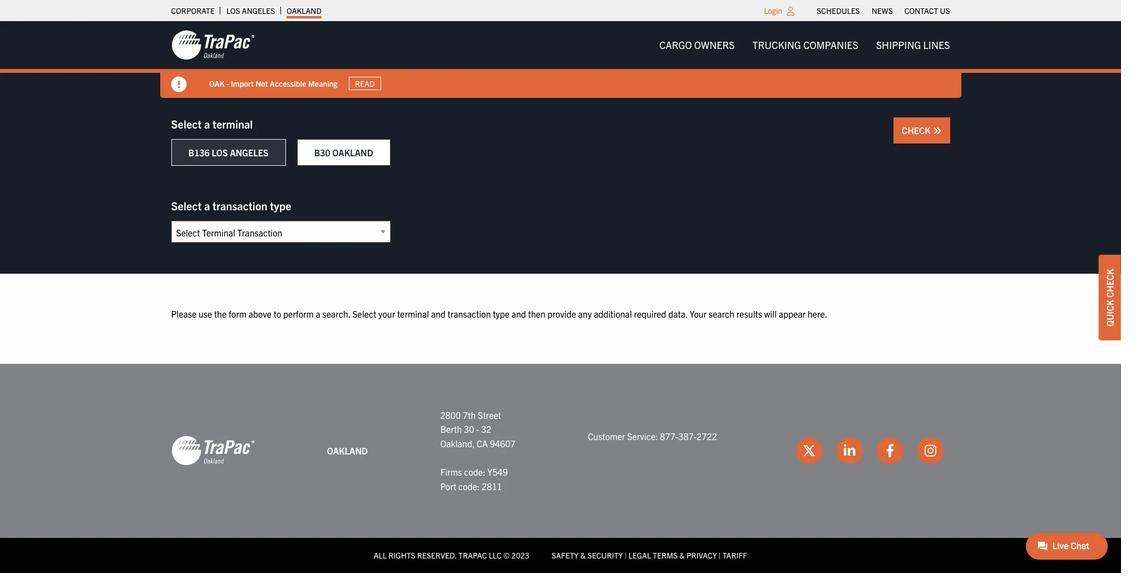 Task type: describe. For each thing, give the bounding box(es) containing it.
firms code:  y549 port code:  2811
[[441, 467, 508, 492]]

877-
[[660, 431, 679, 442]]

los angeles
[[227, 6, 275, 16]]

to
[[274, 308, 281, 320]]

0 vertical spatial code:
[[464, 467, 486, 478]]

please
[[171, 308, 197, 320]]

1 vertical spatial angeles
[[230, 147, 269, 158]]

schedules link
[[817, 3, 861, 18]]

tariff
[[723, 551, 748, 561]]

read link
[[349, 77, 381, 90]]

terms
[[653, 551, 678, 561]]

schedules
[[817, 6, 861, 16]]

login link
[[765, 6, 783, 16]]

use
[[199, 308, 212, 320]]

security
[[588, 551, 623, 561]]

select a transaction type
[[171, 199, 292, 213]]

results
[[737, 308, 763, 320]]

cargo
[[660, 38, 692, 51]]

los angeles link
[[227, 3, 275, 18]]

berth
[[441, 424, 462, 435]]

above
[[249, 308, 272, 320]]

2 | from the left
[[719, 551, 721, 561]]

oak
[[209, 78, 225, 88]]

©
[[504, 551, 510, 561]]

b136
[[188, 147, 210, 158]]

search.
[[323, 308, 351, 320]]

quick check
[[1105, 269, 1116, 327]]

banner containing cargo owners
[[0, 21, 1122, 98]]

1 & from the left
[[581, 551, 586, 561]]

b30
[[314, 147, 331, 158]]

0 vertical spatial type
[[270, 199, 292, 213]]

trucking companies link
[[744, 34, 868, 56]]

30
[[464, 424, 474, 435]]

oakland link
[[287, 3, 322, 18]]

0 vertical spatial transaction
[[213, 199, 268, 213]]

reserved.
[[417, 551, 457, 561]]

2722
[[697, 431, 718, 442]]

contact us link
[[905, 3, 951, 18]]

a for terminal
[[204, 117, 210, 131]]

owners
[[695, 38, 735, 51]]

safety
[[552, 551, 579, 561]]

news link
[[872, 3, 893, 18]]

us
[[941, 6, 951, 16]]

2 and from the left
[[512, 308, 526, 320]]

y549
[[488, 467, 508, 478]]

form
[[229, 308, 247, 320]]

import
[[231, 78, 254, 88]]

privacy
[[687, 551, 717, 561]]

port
[[441, 481, 457, 492]]

2800
[[441, 410, 461, 421]]

oak - import not accessible meaning
[[209, 78, 337, 88]]

customer service: 877-387-2722
[[588, 431, 718, 442]]

cargo owners link
[[651, 34, 744, 56]]

login
[[765, 6, 783, 16]]

1 oakland image from the top
[[171, 30, 255, 61]]

rights
[[389, 551, 416, 561]]

0 vertical spatial angeles
[[242, 6, 275, 16]]

0 horizontal spatial terminal
[[213, 117, 253, 131]]

corporate
[[171, 6, 215, 16]]

menu bar inside banner
[[651, 34, 960, 56]]

then
[[528, 308, 546, 320]]

menu bar containing schedules
[[811, 3, 956, 18]]

additional
[[594, 308, 632, 320]]

trapac
[[459, 551, 487, 561]]

shipping
[[877, 38, 922, 51]]

select a terminal
[[171, 117, 253, 131]]

2 vertical spatial oakland
[[327, 445, 368, 456]]

1 vertical spatial code:
[[459, 481, 480, 492]]

all rights reserved. trapac llc © 2023
[[374, 551, 530, 561]]

provide
[[548, 308, 576, 320]]

shipping lines
[[877, 38, 951, 51]]

387-
[[679, 431, 697, 442]]

street
[[478, 410, 501, 421]]

meaning
[[308, 78, 337, 88]]

news
[[872, 6, 893, 16]]

will
[[765, 308, 777, 320]]

check button
[[894, 117, 951, 144]]

2800 7th street berth 30 - 32 oakland, ca 94607
[[441, 410, 516, 449]]

cargo owners
[[660, 38, 735, 51]]

quick
[[1105, 300, 1116, 327]]



Task type: vqa. For each thing, say whether or not it's contained in the screenshot.
Shipping
yes



Task type: locate. For each thing, give the bounding box(es) containing it.
angeles down select a terminal
[[230, 147, 269, 158]]

footer
[[0, 364, 1122, 573]]

code: right port
[[459, 481, 480, 492]]

any
[[579, 308, 592, 320]]

oakland image
[[171, 30, 255, 61], [171, 436, 255, 467]]

safety & security link
[[552, 551, 623, 561]]

data.
[[669, 308, 688, 320]]

1 horizontal spatial -
[[476, 424, 479, 435]]

select down b136
[[171, 199, 202, 213]]

a
[[204, 117, 210, 131], [204, 199, 210, 213], [316, 308, 321, 320]]

1 vertical spatial menu bar
[[651, 34, 960, 56]]

- inside '2800 7th street berth 30 - 32 oakland, ca 94607'
[[476, 424, 479, 435]]

0 vertical spatial oakland image
[[171, 30, 255, 61]]

1 and from the left
[[431, 308, 446, 320]]

oakland
[[287, 6, 322, 16], [333, 147, 373, 158], [327, 445, 368, 456]]

1 vertical spatial -
[[476, 424, 479, 435]]

94607
[[490, 438, 516, 449]]

1 horizontal spatial check
[[1105, 269, 1116, 298]]

& right terms
[[680, 551, 685, 561]]

| left legal
[[625, 551, 627, 561]]

7th
[[463, 410, 476, 421]]

your
[[690, 308, 707, 320]]

perform
[[283, 308, 314, 320]]

0 horizontal spatial -
[[226, 78, 229, 88]]

terminal right your
[[397, 308, 429, 320]]

2 vertical spatial a
[[316, 308, 321, 320]]

select
[[171, 117, 202, 131], [171, 199, 202, 213], [353, 308, 377, 320]]

1 vertical spatial type
[[493, 308, 510, 320]]

| left the tariff link
[[719, 551, 721, 561]]

trucking companies
[[753, 38, 859, 51]]

1 horizontal spatial |
[[719, 551, 721, 561]]

select for select a terminal
[[171, 117, 202, 131]]

type
[[270, 199, 292, 213], [493, 308, 510, 320]]

search
[[709, 308, 735, 320]]

trucking
[[753, 38, 802, 51]]

0 horizontal spatial type
[[270, 199, 292, 213]]

companies
[[804, 38, 859, 51]]

b30 oakland
[[314, 147, 373, 158]]

transaction
[[213, 199, 268, 213], [448, 308, 491, 320]]

all
[[374, 551, 387, 561]]

0 horizontal spatial and
[[431, 308, 446, 320]]

angeles left the oakland link
[[242, 6, 275, 16]]

banner
[[0, 21, 1122, 98]]

0 horizontal spatial transaction
[[213, 199, 268, 213]]

0 horizontal spatial &
[[581, 551, 586, 561]]

1 horizontal spatial and
[[512, 308, 526, 320]]

corporate link
[[171, 3, 215, 18]]

los
[[227, 6, 240, 16], [212, 147, 228, 158]]

and right your
[[431, 308, 446, 320]]

los right b136
[[212, 147, 228, 158]]

ca
[[477, 438, 488, 449]]

menu bar down light icon
[[651, 34, 960, 56]]

-
[[226, 78, 229, 88], [476, 424, 479, 435]]

1 vertical spatial a
[[204, 199, 210, 213]]

- right 30
[[476, 424, 479, 435]]

1 horizontal spatial terminal
[[397, 308, 429, 320]]

0 vertical spatial terminal
[[213, 117, 253, 131]]

contact us
[[905, 6, 951, 16]]

terminal
[[213, 117, 253, 131], [397, 308, 429, 320]]

solid image
[[171, 77, 187, 92]]

1 vertical spatial transaction
[[448, 308, 491, 320]]

2023
[[512, 551, 530, 561]]

shipping lines link
[[868, 34, 960, 56]]

0 vertical spatial los
[[227, 6, 240, 16]]

0 horizontal spatial |
[[625, 551, 627, 561]]

a for transaction
[[204, 199, 210, 213]]

your
[[379, 308, 395, 320]]

1 vertical spatial terminal
[[397, 308, 429, 320]]

code:
[[464, 467, 486, 478], [459, 481, 480, 492]]

select up b136
[[171, 117, 202, 131]]

here.
[[808, 308, 828, 320]]

legal terms & privacy link
[[629, 551, 717, 561]]

0 vertical spatial check
[[902, 125, 933, 136]]

2 vertical spatial select
[[353, 308, 377, 320]]

and
[[431, 308, 446, 320], [512, 308, 526, 320]]

and left then
[[512, 308, 526, 320]]

please use the form above to perform a search. select your terminal and transaction type and then provide any additional required data. your search results will appear here.
[[171, 308, 828, 320]]

b136 los angeles
[[188, 147, 269, 158]]

firms
[[441, 467, 462, 478]]

select for select a transaction type
[[171, 199, 202, 213]]

& right safety
[[581, 551, 586, 561]]

menu bar up shipping
[[811, 3, 956, 18]]

accessible
[[270, 78, 306, 88]]

2811
[[482, 481, 502, 492]]

light image
[[787, 7, 795, 16]]

32
[[481, 424, 492, 435]]

&
[[581, 551, 586, 561], [680, 551, 685, 561]]

check inside button
[[902, 125, 933, 136]]

0 horizontal spatial check
[[902, 125, 933, 136]]

a down b136
[[204, 199, 210, 213]]

required
[[634, 308, 667, 320]]

1 horizontal spatial type
[[493, 308, 510, 320]]

1 vertical spatial oakland
[[333, 147, 373, 158]]

1 horizontal spatial &
[[680, 551, 685, 561]]

1 vertical spatial oakland image
[[171, 436, 255, 467]]

0 vertical spatial -
[[226, 78, 229, 88]]

lines
[[924, 38, 951, 51]]

legal
[[629, 551, 651, 561]]

a up b136
[[204, 117, 210, 131]]

1 | from the left
[[625, 551, 627, 561]]

llc
[[489, 551, 502, 561]]

service:
[[628, 431, 658, 442]]

1 horizontal spatial transaction
[[448, 308, 491, 320]]

solid image
[[933, 126, 942, 135]]

tariff link
[[723, 551, 748, 561]]

terminal up "b136 los angeles"
[[213, 117, 253, 131]]

safety & security | legal terms & privacy | tariff
[[552, 551, 748, 561]]

menu bar containing cargo owners
[[651, 34, 960, 56]]

0 vertical spatial oakland
[[287, 6, 322, 16]]

appear
[[779, 308, 806, 320]]

2 & from the left
[[680, 551, 685, 561]]

1 vertical spatial los
[[212, 147, 228, 158]]

- inside banner
[[226, 78, 229, 88]]

read
[[355, 79, 375, 89]]

0 vertical spatial select
[[171, 117, 202, 131]]

not
[[255, 78, 268, 88]]

the
[[214, 308, 227, 320]]

menu bar
[[811, 3, 956, 18], [651, 34, 960, 56]]

0 vertical spatial menu bar
[[811, 3, 956, 18]]

1 vertical spatial check
[[1105, 269, 1116, 298]]

a left search.
[[316, 308, 321, 320]]

2 oakland image from the top
[[171, 436, 255, 467]]

los right corporate
[[227, 6, 240, 16]]

0 vertical spatial a
[[204, 117, 210, 131]]

- right oak
[[226, 78, 229, 88]]

footer containing 2800 7th street
[[0, 364, 1122, 573]]

code: up 2811
[[464, 467, 486, 478]]

customer
[[588, 431, 626, 442]]

select left your
[[353, 308, 377, 320]]

1 vertical spatial select
[[171, 199, 202, 213]]

contact
[[905, 6, 939, 16]]

oakland,
[[441, 438, 475, 449]]



